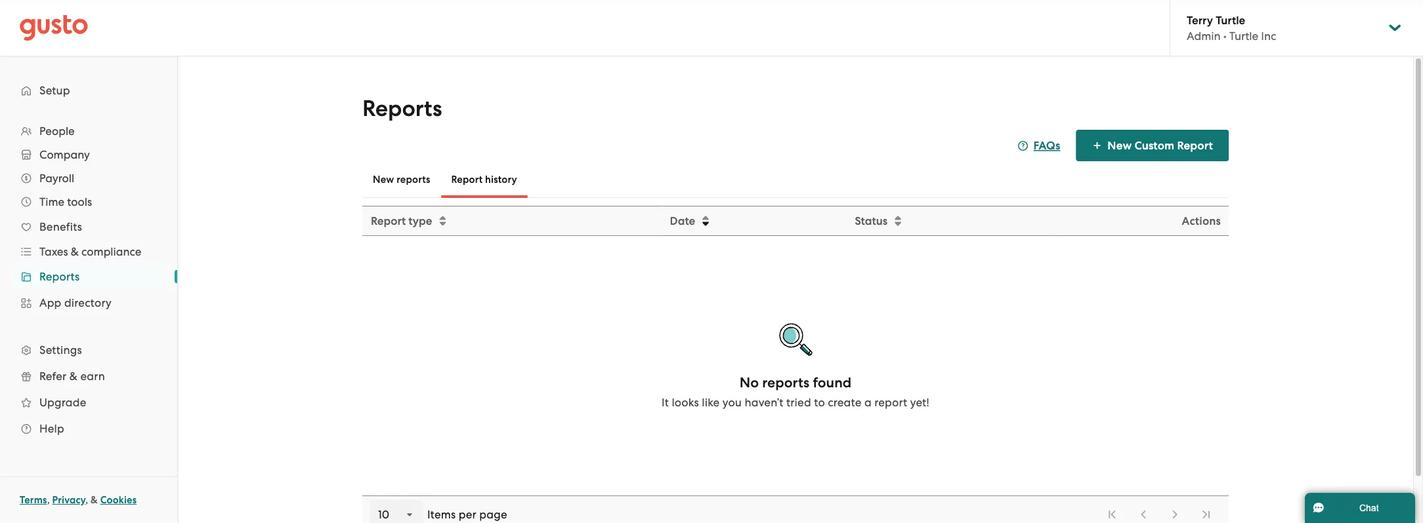 Task type: vqa. For each thing, say whether or not it's contained in the screenshot.
the leftmost employees
no



Task type: locate. For each thing, give the bounding box(es) containing it.
benefits
[[39, 221, 82, 234]]

settings
[[39, 344, 82, 357]]

reports up tried
[[762, 375, 810, 392]]

list
[[0, 119, 177, 442], [1098, 501, 1221, 524]]

compliance
[[81, 246, 141, 259]]

haven't
[[745, 396, 784, 410]]

type
[[409, 214, 432, 228]]

create
[[828, 396, 862, 410]]

benefits link
[[13, 215, 164, 239]]

cookies button
[[100, 493, 137, 509]]

0 vertical spatial list
[[0, 119, 177, 442]]

1 vertical spatial new
[[373, 174, 394, 186]]

0 horizontal spatial ,
[[47, 495, 50, 507]]

setup
[[39, 84, 70, 97]]

new
[[1108, 139, 1132, 152], [373, 174, 394, 186]]

payroll button
[[13, 167, 164, 190]]

people
[[39, 125, 75, 138]]

1 vertical spatial reports
[[39, 270, 80, 284]]

turtle
[[1216, 13, 1245, 27], [1229, 29, 1258, 43]]

1 vertical spatial list
[[1098, 501, 1221, 524]]

list containing people
[[0, 119, 177, 442]]

taxes
[[39, 246, 68, 259]]

report type button
[[363, 207, 661, 235]]

reports up the "type"
[[397, 174, 430, 186]]

items per page
[[427, 509, 507, 522]]

turtle right •
[[1229, 29, 1258, 43]]

1 horizontal spatial list
[[1098, 501, 1221, 524]]

& inside dropdown button
[[71, 246, 79, 259]]

report inside tab list
[[451, 174, 483, 186]]

status
[[855, 214, 887, 228]]

& left the cookies 'button'
[[91, 495, 98, 507]]

new reports
[[373, 174, 430, 186]]

new inside new reports button
[[373, 174, 394, 186]]

directory
[[64, 297, 112, 310]]

reports
[[362, 96, 442, 122], [39, 270, 80, 284]]

new custom report
[[1108, 139, 1213, 152]]

time tools button
[[13, 190, 164, 214]]

0 vertical spatial new
[[1108, 139, 1132, 152]]

0 vertical spatial reports
[[397, 174, 430, 186]]

terms link
[[20, 495, 47, 507]]

•
[[1223, 29, 1227, 43]]

it
[[662, 396, 669, 410]]

report right custom
[[1177, 139, 1213, 152]]

report history button
[[441, 164, 528, 196]]

new left custom
[[1108, 139, 1132, 152]]

upgrade
[[39, 396, 86, 410]]

& left earn
[[69, 370, 78, 383]]

report history
[[451, 174, 517, 186]]

0 horizontal spatial report
[[371, 214, 406, 228]]

2 vertical spatial report
[[371, 214, 406, 228]]

2 , from the left
[[85, 495, 88, 507]]

reports
[[397, 174, 430, 186], [762, 375, 810, 392]]

0 horizontal spatial new
[[373, 174, 394, 186]]

help link
[[13, 417, 164, 441]]

0 vertical spatial report
[[1177, 139, 1213, 152]]

1 vertical spatial report
[[451, 174, 483, 186]]

actions
[[1182, 214, 1221, 228]]

& for earn
[[69, 370, 78, 383]]

report left the "type"
[[371, 214, 406, 228]]

found
[[813, 375, 852, 392]]

, left privacy link
[[47, 495, 50, 507]]

report
[[1177, 139, 1213, 152], [451, 174, 483, 186], [371, 214, 406, 228]]

chat button
[[1305, 494, 1415, 524]]

settings link
[[13, 339, 164, 362]]

1 vertical spatial reports
[[762, 375, 810, 392]]

help
[[39, 423, 64, 436]]

refer & earn link
[[13, 365, 164, 389]]

0 horizontal spatial reports
[[397, 174, 430, 186]]

new for new custom report
[[1108, 139, 1132, 152]]

0 horizontal spatial reports
[[39, 270, 80, 284]]

to
[[814, 396, 825, 410]]

2 horizontal spatial report
[[1177, 139, 1213, 152]]

0 horizontal spatial list
[[0, 119, 177, 442]]

1 horizontal spatial ,
[[85, 495, 88, 507]]

new up report type
[[373, 174, 394, 186]]

,
[[47, 495, 50, 507], [85, 495, 88, 507]]

1 horizontal spatial report
[[451, 174, 483, 186]]

1 horizontal spatial new
[[1108, 139, 1132, 152]]

1 horizontal spatial reports
[[362, 96, 442, 122]]

app directory
[[39, 297, 112, 310]]

taxes & compliance
[[39, 246, 141, 259]]

reports for no
[[762, 375, 810, 392]]

report for type
[[371, 214, 406, 228]]

home image
[[20, 15, 88, 41]]

0 vertical spatial &
[[71, 246, 79, 259]]

reports inside button
[[397, 174, 430, 186]]

reports inside no reports found it looks like you haven't tried to create a report yet!
[[762, 375, 810, 392]]

list inside 'report history table' element
[[1098, 501, 1221, 524]]

1 vertical spatial turtle
[[1229, 29, 1258, 43]]

1 vertical spatial &
[[69, 370, 78, 383]]

reports tab list
[[362, 161, 1229, 198]]

terms
[[20, 495, 47, 507]]

privacy
[[52, 495, 85, 507]]

setup link
[[13, 79, 164, 102]]

inc
[[1261, 29, 1276, 43]]

report history tab panel
[[362, 206, 1229, 524]]

report inside tab panel
[[371, 214, 406, 228]]

& right taxes
[[71, 246, 79, 259]]

turtle up •
[[1216, 13, 1245, 27]]

reports for new
[[397, 174, 430, 186]]

&
[[71, 246, 79, 259], [69, 370, 78, 383], [91, 495, 98, 507]]

date
[[670, 214, 695, 228]]

looks
[[672, 396, 699, 410]]

tried
[[786, 396, 811, 410]]

0 vertical spatial reports
[[362, 96, 442, 122]]

report left history
[[451, 174, 483, 186]]

payroll
[[39, 172, 74, 185]]

1 horizontal spatial reports
[[762, 375, 810, 392]]

items
[[427, 509, 456, 522]]

app directory link
[[13, 291, 164, 315]]

no reports found it looks like you haven't tried to create a report yet!
[[662, 375, 930, 410]]

new inside new custom report link
[[1108, 139, 1132, 152]]

report
[[875, 396, 907, 410]]

, left the cookies 'button'
[[85, 495, 88, 507]]



Task type: describe. For each thing, give the bounding box(es) containing it.
no
[[740, 375, 759, 392]]

new for new reports
[[373, 174, 394, 186]]

custom
[[1135, 139, 1175, 152]]

0 vertical spatial turtle
[[1216, 13, 1245, 27]]

terry
[[1187, 13, 1213, 27]]

new reports button
[[362, 164, 441, 196]]

you
[[723, 396, 742, 410]]

a
[[864, 396, 872, 410]]

taxes & compliance button
[[13, 240, 164, 264]]

& for compliance
[[71, 246, 79, 259]]

list for 'report history table' element
[[1098, 501, 1221, 524]]

new custom report link
[[1076, 130, 1229, 161]]

2 vertical spatial &
[[91, 495, 98, 507]]

cookies
[[100, 495, 137, 507]]

terms , privacy , & cookies
[[20, 495, 137, 507]]

privacy link
[[52, 495, 85, 507]]

app
[[39, 297, 61, 310]]

faqs button
[[1018, 138, 1060, 154]]

terry turtle admin • turtle inc
[[1187, 13, 1276, 43]]

1 , from the left
[[47, 495, 50, 507]]

chat
[[1359, 503, 1379, 514]]

reports inside list
[[39, 270, 80, 284]]

company
[[39, 148, 90, 161]]

reports link
[[13, 265, 164, 289]]

admin
[[1187, 29, 1221, 43]]

report history table element
[[362, 496, 1229, 524]]

status button
[[847, 207, 1054, 235]]

date button
[[662, 207, 846, 235]]

page
[[479, 509, 507, 522]]

company button
[[13, 143, 164, 167]]

report type
[[371, 214, 432, 228]]

history
[[485, 174, 517, 186]]

list for gusto navigation element
[[0, 119, 177, 442]]

gusto navigation element
[[0, 56, 177, 463]]

per
[[459, 509, 477, 522]]

yet!
[[910, 396, 930, 410]]

like
[[702, 396, 720, 410]]

upgrade link
[[13, 391, 164, 415]]

time tools
[[39, 196, 92, 209]]

refer
[[39, 370, 67, 383]]

tools
[[67, 196, 92, 209]]

people button
[[13, 119, 164, 143]]

time
[[39, 196, 64, 209]]

refer & earn
[[39, 370, 105, 383]]

faqs
[[1034, 139, 1060, 152]]

earn
[[80, 370, 105, 383]]

report for history
[[451, 174, 483, 186]]



